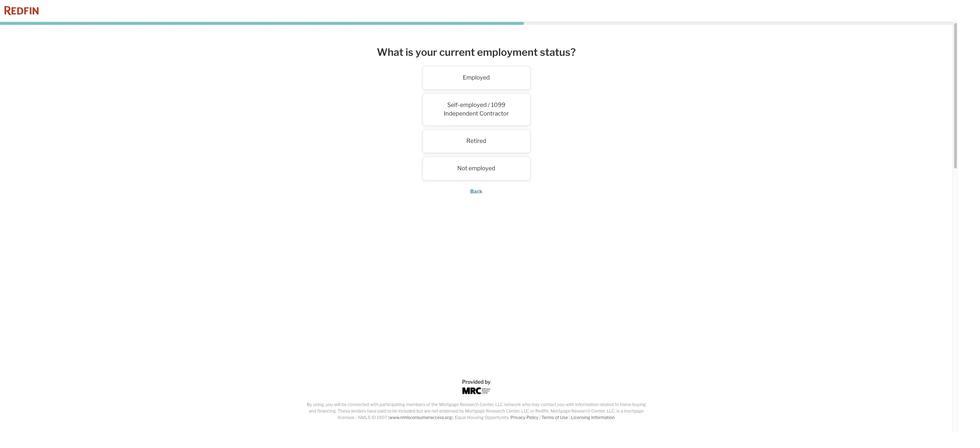 Task type: locate. For each thing, give the bounding box(es) containing it.
1 you from the left
[[326, 402, 333, 407]]

0 vertical spatial employed
[[460, 101, 487, 108]]

research
[[460, 402, 479, 407], [486, 408, 505, 414], [571, 408, 590, 414]]

of for terms
[[555, 415, 559, 420]]

mortgage
[[439, 402, 459, 407], [465, 408, 485, 414], [550, 408, 570, 414]]

center, up information
[[591, 408, 606, 414]]

1 vertical spatial by
[[459, 408, 464, 414]]

of left use
[[555, 415, 559, 420]]

1 with from the left
[[370, 402, 379, 407]]

is
[[406, 46, 413, 58], [616, 408, 620, 414]]

you right contact
[[557, 402, 565, 407]]

the
[[431, 402, 438, 407]]

by
[[485, 379, 491, 385], [459, 408, 464, 414]]

of for members
[[426, 402, 430, 407]]

0 vertical spatial of
[[426, 402, 430, 407]]

llc.
[[607, 408, 616, 414]]

0 vertical spatial by
[[485, 379, 491, 385]]

0 vertical spatial to
[[615, 402, 619, 407]]

| down redfin.
[[539, 415, 541, 420]]

0 horizontal spatial llc
[[495, 402, 503, 407]]

be down "participating"
[[392, 408, 397, 414]]

1 horizontal spatial llc
[[521, 408, 529, 414]]

you up financing.
[[326, 402, 333, 407]]

id
[[371, 415, 376, 420]]

0 horizontal spatial to
[[387, 408, 391, 414]]

licensee
[[338, 415, 354, 420]]

1 horizontal spatial of
[[555, 415, 559, 420]]

0 horizontal spatial center,
[[480, 402, 494, 407]]

0 horizontal spatial of
[[426, 402, 430, 407]]

mortgage up use
[[550, 408, 570, 414]]

home
[[620, 402, 631, 407]]

employed
[[460, 101, 487, 108], [469, 165, 495, 172]]

to up (
[[387, 408, 391, 414]]

0 horizontal spatial be
[[342, 402, 347, 407]]

1 vertical spatial employed
[[469, 165, 495, 172]]

1 horizontal spatial to
[[615, 402, 619, 407]]

to
[[615, 402, 619, 407], [387, 408, 391, 414]]

of left the the
[[426, 402, 430, 407]]

1 vertical spatial of
[[555, 415, 559, 420]]

llc up opportunity.
[[495, 402, 503, 407]]

research up the licensing
[[571, 408, 590, 414]]

is left a
[[616, 408, 620, 414]]

employed right not
[[469, 165, 495, 172]]

1 horizontal spatial by
[[485, 379, 491, 385]]

0 horizontal spatial research
[[460, 402, 479, 407]]

you
[[326, 402, 333, 407], [557, 402, 565, 407]]

opportunity.
[[485, 415, 510, 420]]

not
[[457, 165, 467, 172]]

or
[[530, 408, 534, 414]]

mortgage up endorsed
[[439, 402, 459, 407]]

your
[[415, 46, 437, 58]]

by inside by using, you will be connected with participating members of the mortgage research center, llc network who may contact you with information related to home buying and financing. these lenders have paid to be included but are not endorsed by mortgage research center, llc or redfin. mortgage research center, llc. is a mortgage licensee - nmls id 1907 (
[[459, 408, 464, 414]]

1 vertical spatial is
[[616, 408, 620, 414]]

research up housing
[[460, 402, 479, 407]]

1 horizontal spatial |
[[569, 415, 570, 420]]

employment status?
[[477, 46, 576, 58]]

be
[[342, 402, 347, 407], [392, 408, 397, 414]]

center, up opportunity.
[[480, 402, 494, 407]]

what is your current employment status?
[[377, 46, 576, 58]]

0 horizontal spatial mortgage
[[439, 402, 459, 407]]

with up use
[[566, 402, 574, 407]]

members
[[406, 402, 425, 407]]

1 vertical spatial be
[[392, 408, 397, 414]]

to up llc.
[[615, 402, 619, 407]]

back
[[470, 188, 482, 194]]

employed up independent
[[460, 101, 487, 108]]

connected
[[348, 402, 369, 407]]

llc
[[495, 402, 503, 407], [521, 408, 529, 414]]

1 horizontal spatial research
[[486, 408, 505, 414]]

research up opportunity.
[[486, 408, 505, 414]]

| right use
[[569, 415, 570, 420]]

not employed
[[457, 165, 495, 172]]

1 | from the left
[[539, 415, 541, 420]]

with
[[370, 402, 379, 407], [566, 402, 574, 407]]

center,
[[480, 402, 494, 407], [506, 408, 520, 414], [591, 408, 606, 414]]

endorsed
[[439, 408, 458, 414]]

using,
[[313, 402, 325, 407]]

center, down network
[[506, 408, 520, 414]]

of
[[426, 402, 430, 407], [555, 415, 559, 420]]

network
[[504, 402, 521, 407]]

employed inside self-employed / 1099 independent contractor
[[460, 101, 487, 108]]

by up mortgage research center image
[[485, 379, 491, 385]]

llc up privacy policy link
[[521, 408, 529, 414]]

0 horizontal spatial with
[[370, 402, 379, 407]]

0 vertical spatial is
[[406, 46, 413, 58]]

and
[[309, 408, 316, 414]]

0 horizontal spatial by
[[459, 408, 464, 414]]

contact
[[541, 402, 556, 407]]

2 | from the left
[[569, 415, 570, 420]]

1 horizontal spatial is
[[616, 408, 620, 414]]

not
[[431, 408, 438, 414]]

1 horizontal spatial you
[[557, 402, 565, 407]]

financing.
[[317, 408, 337, 414]]

of inside by using, you will be connected with participating members of the mortgage research center, llc network who may contact you with information related to home buying and financing. these lenders have paid to be included but are not endorsed by mortgage research center, llc or redfin. mortgage research center, llc. is a mortgage licensee - nmls id 1907 (
[[426, 402, 430, 407]]

participating
[[380, 402, 405, 407]]

2 horizontal spatial research
[[571, 408, 590, 414]]

1 horizontal spatial with
[[566, 402, 574, 407]]

|
[[539, 415, 541, 420], [569, 415, 570, 420]]

nmls
[[358, 415, 370, 420]]

terms of use link
[[541, 415, 568, 420]]

mortgage up housing
[[465, 408, 485, 414]]

0 horizontal spatial you
[[326, 402, 333, 407]]

be up these
[[342, 402, 347, 407]]

0 vertical spatial llc
[[495, 402, 503, 407]]

are
[[424, 408, 431, 414]]

0 horizontal spatial |
[[539, 415, 541, 420]]

is left the your
[[406, 46, 413, 58]]

buying
[[632, 402, 646, 407]]

policy
[[526, 415, 538, 420]]

information
[[575, 402, 599, 407]]

by up equal
[[459, 408, 464, 414]]

2 horizontal spatial mortgage
[[550, 408, 570, 414]]

with up have
[[370, 402, 379, 407]]



Task type: vqa. For each thing, say whether or not it's contained in the screenshot.
By using, you will be connected with participating members of the Mortgage Research Center, LLC network who may contact you with information related to home buying and financing. These lenders have paid to be included but are not endorsed by Mortgage Research Center, LLC or Redfin. Mortgage Research Center, LLC. is a mortgage licensee - NMLS ID 1907 (
yes



Task type: describe. For each thing, give the bounding box(es) containing it.
1 horizontal spatial center,
[[506, 408, 520, 414]]

2 horizontal spatial center,
[[591, 408, 606, 414]]

www.nmlsconsumeraccess.org
[[389, 415, 452, 420]]

1 vertical spatial llc
[[521, 408, 529, 414]]

/
[[488, 101, 490, 108]]

2 with from the left
[[566, 402, 574, 407]]

current
[[439, 46, 475, 58]]

1099
[[491, 101, 505, 108]]

privacy policy link
[[510, 415, 538, 420]]

1 horizontal spatial mortgage
[[465, 408, 485, 414]]

www.nmlsconsumeraccess.org link
[[389, 415, 452, 420]]

independent
[[444, 110, 478, 117]]

use
[[560, 415, 568, 420]]

have
[[367, 408, 377, 414]]

employed for self-
[[460, 101, 487, 108]]

but
[[416, 408, 423, 414]]

self-employed / 1099 independent contractor
[[444, 101, 509, 117]]

mortgage
[[624, 408, 644, 414]]

information
[[591, 415, 615, 420]]

1 horizontal spatial be
[[392, 408, 397, 414]]

0 vertical spatial be
[[342, 402, 347, 407]]

1907
[[377, 415, 387, 420]]

these
[[338, 408, 350, 414]]

employed
[[463, 74, 490, 81]]

retired
[[466, 137, 486, 144]]

mortgage research center image
[[462, 388, 490, 394]]

self-
[[447, 101, 460, 108]]

equal
[[455, 415, 466, 420]]

what
[[377, 46, 403, 58]]

included
[[398, 408, 415, 414]]

0 horizontal spatial is
[[406, 46, 413, 58]]

housing
[[467, 415, 484, 420]]

licensing information link
[[571, 415, 615, 420]]

www.nmlsconsumeraccess.org ). equal housing opportunity. privacy policy | terms of use | licensing information
[[389, 415, 615, 420]]

who
[[522, 402, 530, 407]]

provided
[[462, 379, 484, 385]]

licensing
[[571, 415, 590, 420]]

will
[[334, 402, 341, 407]]

paid
[[378, 408, 386, 414]]

provided by
[[462, 379, 491, 385]]

(
[[388, 415, 389, 420]]

).
[[452, 415, 454, 420]]

1 vertical spatial to
[[387, 408, 391, 414]]

what is your current employment status? option group
[[332, 66, 620, 180]]

a
[[621, 408, 623, 414]]

by
[[307, 402, 312, 407]]

redfin.
[[535, 408, 550, 414]]

2 you from the left
[[557, 402, 565, 407]]

by using, you will be connected with participating members of the mortgage research center, llc network who may contact you with information related to home buying and financing. these lenders have paid to be included but are not endorsed by mortgage research center, llc or redfin. mortgage research center, llc. is a mortgage licensee - nmls id 1907 (
[[307, 402, 646, 420]]

-
[[355, 415, 357, 420]]

may
[[531, 402, 540, 407]]

terms
[[541, 415, 554, 420]]

employed for not
[[469, 165, 495, 172]]

is inside by using, you will be connected with participating members of the mortgage research center, llc network who may contact you with information related to home buying and financing. these lenders have paid to be included but are not endorsed by mortgage research center, llc or redfin. mortgage research center, llc. is a mortgage licensee - nmls id 1907 (
[[616, 408, 620, 414]]

related
[[600, 402, 614, 407]]

privacy
[[510, 415, 526, 420]]

back button
[[470, 188, 482, 194]]

lenders
[[351, 408, 366, 414]]

contractor
[[479, 110, 509, 117]]



